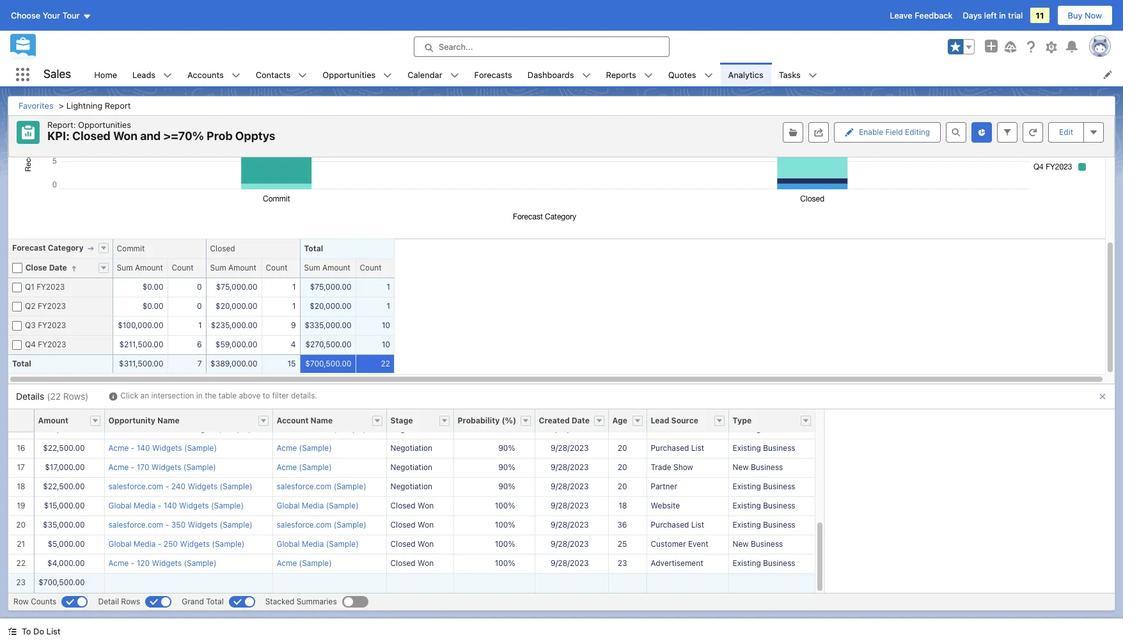 Task type: describe. For each thing, give the bounding box(es) containing it.
reports
[[606, 69, 636, 80]]

forecasts link
[[467, 63, 520, 86]]

list containing home
[[87, 63, 1123, 86]]

reports link
[[598, 63, 644, 86]]

leave
[[890, 10, 912, 20]]

buy now button
[[1057, 5, 1113, 26]]

text default image for contacts
[[298, 71, 307, 80]]

calendar list item
[[400, 63, 467, 86]]

sales
[[43, 67, 71, 81]]

to do list
[[22, 626, 60, 636]]

quotes
[[668, 69, 696, 80]]

left
[[984, 10, 997, 20]]

leave feedback
[[890, 10, 953, 20]]

trial
[[1008, 10, 1023, 20]]

text default image for dashboards
[[582, 71, 591, 80]]

calendar
[[408, 69, 442, 80]]

text default image for leads
[[163, 71, 172, 80]]

list
[[46, 626, 60, 636]]

leads
[[132, 69, 155, 80]]

tour
[[62, 10, 80, 20]]

opportunities list item
[[315, 63, 400, 86]]

accounts
[[187, 69, 224, 80]]

choose your tour
[[11, 10, 80, 20]]

contacts
[[256, 69, 291, 80]]

in
[[999, 10, 1006, 20]]

text default image for calendar
[[450, 71, 459, 80]]

text default image for opportunities
[[383, 71, 392, 80]]

analytics
[[728, 69, 763, 80]]

buy now
[[1068, 10, 1102, 20]]

text default image inside to do list button
[[8, 627, 17, 636]]

contacts link
[[248, 63, 298, 86]]

search... button
[[414, 36, 670, 57]]

contacts list item
[[248, 63, 315, 86]]

leads list item
[[125, 63, 180, 86]]

11
[[1036, 10, 1044, 20]]

feedback
[[915, 10, 953, 20]]



Task type: locate. For each thing, give the bounding box(es) containing it.
text default image
[[163, 71, 172, 80], [383, 71, 392, 80], [644, 71, 653, 80], [704, 71, 713, 80], [8, 627, 17, 636]]

text default image right tasks
[[808, 71, 817, 80]]

days left in trial
[[963, 10, 1023, 20]]

accounts link
[[180, 63, 231, 86]]

opportunities
[[323, 69, 376, 80]]

text default image right leads
[[163, 71, 172, 80]]

2 text default image from the left
[[298, 71, 307, 80]]

text default image inside accounts list item
[[231, 71, 240, 80]]

text default image inside dashboards list item
[[582, 71, 591, 80]]

5 text default image from the left
[[808, 71, 817, 80]]

home link
[[87, 63, 125, 86]]

text default image left to at the bottom of the page
[[8, 627, 17, 636]]

to
[[22, 626, 31, 636]]

text default image for tasks
[[808, 71, 817, 80]]

now
[[1085, 10, 1102, 20]]

choose your tour button
[[10, 5, 92, 26]]

opportunities link
[[315, 63, 383, 86]]

tasks link
[[771, 63, 808, 86]]

forecasts
[[474, 69, 512, 80]]

text default image inside opportunities list item
[[383, 71, 392, 80]]

text default image right "contacts"
[[298, 71, 307, 80]]

3 text default image from the left
[[450, 71, 459, 80]]

your
[[43, 10, 60, 20]]

text default image for reports
[[644, 71, 653, 80]]

quotes list item
[[661, 63, 720, 86]]

text default image inside calendar list item
[[450, 71, 459, 80]]

leave feedback link
[[890, 10, 953, 20]]

tasks list item
[[771, 63, 825, 86]]

text default image for quotes
[[704, 71, 713, 80]]

dashboards list item
[[520, 63, 598, 86]]

text default image down search...
[[450, 71, 459, 80]]

to do list button
[[0, 618, 68, 644]]

text default image left reports
[[582, 71, 591, 80]]

text default image right accounts
[[231, 71, 240, 80]]

text default image
[[231, 71, 240, 80], [298, 71, 307, 80], [450, 71, 459, 80], [582, 71, 591, 80], [808, 71, 817, 80]]

choose
[[11, 10, 40, 20]]

text default image right quotes
[[704, 71, 713, 80]]

text default image right reports
[[644, 71, 653, 80]]

tasks
[[779, 69, 801, 80]]

accounts list item
[[180, 63, 248, 86]]

quotes link
[[661, 63, 704, 86]]

dashboards
[[527, 69, 574, 80]]

buy
[[1068, 10, 1082, 20]]

list
[[87, 63, 1123, 86]]

search...
[[439, 42, 473, 52]]

1 text default image from the left
[[231, 71, 240, 80]]

text default image left calendar
[[383, 71, 392, 80]]

4 text default image from the left
[[582, 71, 591, 80]]

text default image for accounts
[[231, 71, 240, 80]]

home
[[94, 69, 117, 80]]

text default image inside leads list item
[[163, 71, 172, 80]]

text default image inside the reports "list item"
[[644, 71, 653, 80]]

text default image inside 'contacts' list item
[[298, 71, 307, 80]]

text default image inside quotes list item
[[704, 71, 713, 80]]

do
[[33, 626, 44, 636]]

group
[[948, 39, 975, 54]]

reports list item
[[598, 63, 661, 86]]

days
[[963, 10, 982, 20]]

calendar link
[[400, 63, 450, 86]]

analytics link
[[720, 63, 771, 86]]

text default image inside tasks list item
[[808, 71, 817, 80]]

dashboards link
[[520, 63, 582, 86]]

leads link
[[125, 63, 163, 86]]



Task type: vqa. For each thing, say whether or not it's contained in the screenshot.
Person
no



